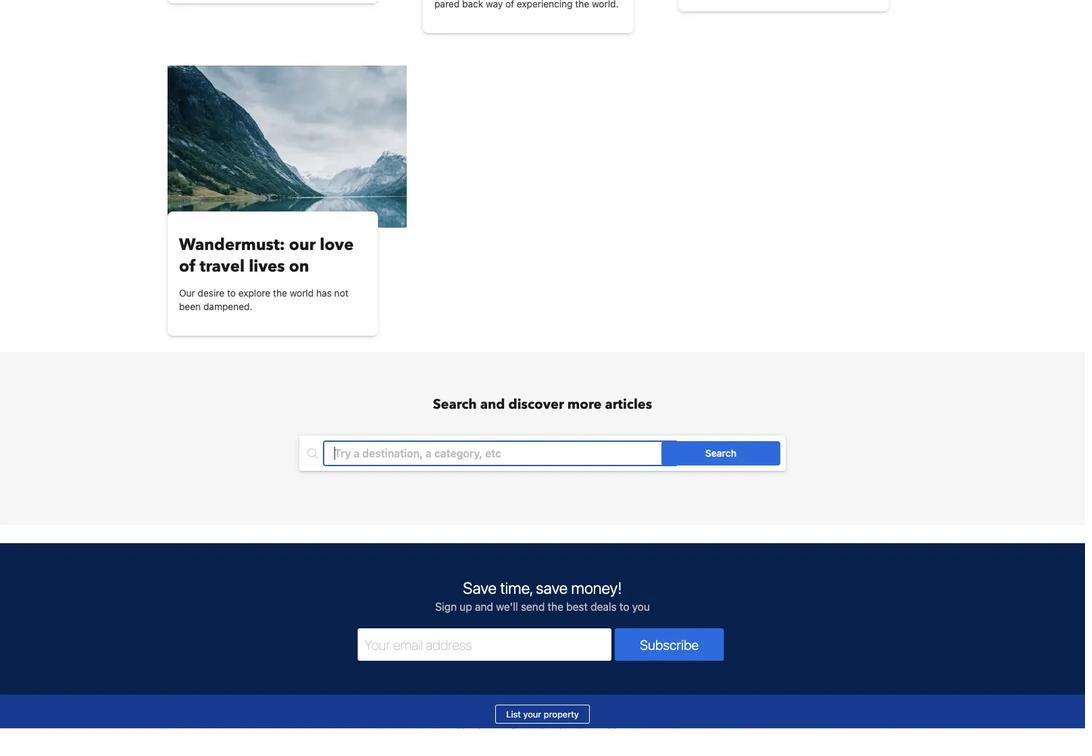 Task type: describe. For each thing, give the bounding box(es) containing it.
0 vertical spatial and
[[480, 395, 505, 414]]

desire
[[198, 288, 225, 299]]

save
[[463, 579, 497, 597]]

love
[[320, 234, 354, 256]]

articles
[[605, 395, 652, 414]]

we'll
[[496, 600, 518, 613]]

you
[[632, 600, 650, 613]]

search for search and discover more articles
[[433, 395, 477, 414]]

dampened.
[[203, 301, 252, 312]]

the inside our desire to explore the world has not been dampened.
[[273, 288, 287, 299]]

discover
[[509, 395, 564, 414]]

list
[[506, 709, 521, 719]]

wandermust: our love of travel lives on
[[179, 234, 354, 277]]

save
[[536, 579, 568, 597]]

send
[[521, 600, 545, 613]]

explore
[[238, 288, 271, 299]]

not
[[334, 288, 349, 299]]

more
[[568, 395, 602, 414]]

money!
[[571, 579, 622, 597]]

save time, save money! sign up and we'll send the best deals to you
[[435, 579, 650, 613]]

subscribe
[[640, 637, 699, 653]]

Try a destination, a category, etc text field
[[324, 441, 678, 466]]

Your email address email field
[[358, 629, 612, 661]]

world
[[290, 288, 314, 299]]



Task type: locate. For each thing, give the bounding box(es) containing it.
0 horizontal spatial the
[[273, 288, 287, 299]]

1 vertical spatial and
[[475, 600, 493, 613]]

search
[[433, 395, 477, 414], [706, 448, 737, 459]]

search button
[[662, 441, 781, 466]]

1 vertical spatial to
[[620, 600, 630, 613]]

to inside save time, save money! sign up and we'll send the best deals to you
[[620, 600, 630, 613]]

and left discover
[[480, 395, 505, 414]]

travel
[[200, 255, 245, 277]]

0 vertical spatial to
[[227, 288, 236, 299]]

to up dampened.
[[227, 288, 236, 299]]

search for search
[[706, 448, 737, 459]]

lives
[[249, 255, 285, 277]]

the inside save time, save money! sign up and we'll send the best deals to you
[[548, 600, 564, 613]]

subscribe button
[[615, 629, 724, 661]]

been
[[179, 301, 201, 312]]

deals
[[591, 600, 617, 613]]

save time, save money! footer
[[0, 543, 1085, 729]]

1 vertical spatial search
[[706, 448, 737, 459]]

time,
[[500, 579, 533, 597]]

the down save at the bottom of the page
[[548, 600, 564, 613]]

0 vertical spatial search
[[433, 395, 477, 414]]

of
[[179, 255, 196, 277]]

our desire to explore the world has not been dampened.
[[179, 288, 349, 312]]

and
[[480, 395, 505, 414], [475, 600, 493, 613]]

the left world
[[273, 288, 287, 299]]

to
[[227, 288, 236, 299], [620, 600, 630, 613]]

wandermust: our love of travel lives on link
[[179, 234, 367, 277]]

list your property link
[[496, 705, 590, 724]]

on
[[289, 255, 309, 277]]

our
[[179, 288, 195, 299]]

search inside button
[[706, 448, 737, 459]]

best
[[566, 600, 588, 613]]

0 horizontal spatial to
[[227, 288, 236, 299]]

and inside save time, save money! sign up and we'll send the best deals to you
[[475, 600, 493, 613]]

has
[[316, 288, 332, 299]]

1 horizontal spatial search
[[706, 448, 737, 459]]

sign
[[435, 600, 457, 613]]

our
[[289, 234, 316, 256]]

up
[[460, 600, 472, 613]]

list your property
[[506, 709, 579, 719]]

search and discover more articles
[[433, 395, 652, 414]]

property
[[544, 709, 579, 719]]

1 horizontal spatial to
[[620, 600, 630, 613]]

and right up
[[475, 600, 493, 613]]

0 horizontal spatial search
[[433, 395, 477, 414]]

1 horizontal spatial the
[[548, 600, 564, 613]]

0 vertical spatial the
[[273, 288, 287, 299]]

your
[[523, 709, 542, 719]]

to left you
[[620, 600, 630, 613]]

the
[[273, 288, 287, 299], [548, 600, 564, 613]]

wandermust:
[[179, 234, 285, 256]]

to inside our desire to explore the world has not been dampened.
[[227, 288, 236, 299]]

1 vertical spatial the
[[548, 600, 564, 613]]



Task type: vqa. For each thing, say whether or not it's contained in the screenshot.
for corresponding to I'm traveling for work
no



